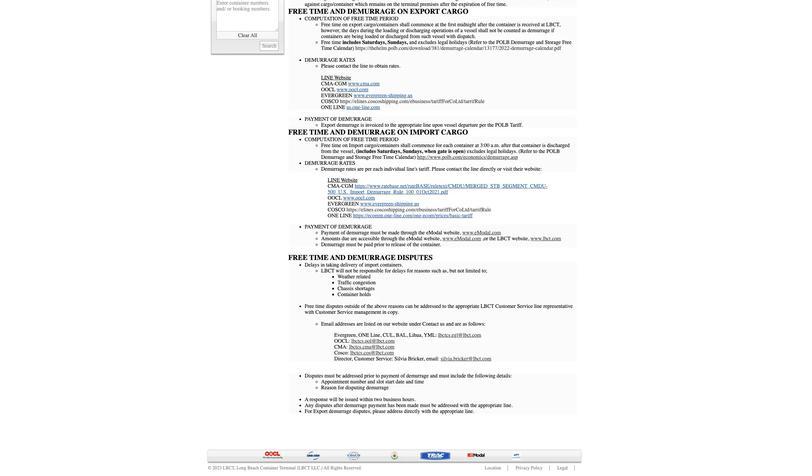 Task type: vqa. For each thing, say whether or not it's contained in the screenshot.
from inside 'Free time on export cargo/containers shall commence at the first midnight after the container is received at LBCT, however, the days during the loading or discharging operations of a vessel shall not be counted as demurrage if containers are being loaded or discharged from such vessel with dispatch.'
yes



Task type: describe. For each thing, give the bounding box(es) containing it.
demurrage inside 'payment of demurrage payment of demurrage must be made through the emodal website, www.emodal.com amounts due are accessible through the emodal website, www.emodal.com ,or the lbct website, www.lbct.com demurrage must be paid prior to release of the container.'
[[321, 242, 345, 248]]

slot
[[377, 379, 384, 385]]

tariff,
[[537, 0, 549, 1]]

1 vertical spatial sundays,
[[403, 148, 423, 154]]

calendar) inside excludes legal holidays. (refer to the polb demurrage and storage free time calendar)
[[395, 154, 416, 160]]

cma:
[[334, 344, 348, 350]]

1 vertical spatial cma-
[[328, 183, 342, 189]]

us.one-line.com link
[[347, 104, 380, 110]]

1 vertical spatial beach
[[248, 466, 259, 471]]

please contact the line to obtain rates.
[[321, 63, 401, 69]]

line.
[[504, 403, 513, 409]]

0 vertical spatial sundays,
[[388, 39, 408, 45]]

are left listed
[[357, 321, 363, 327]]

2 computation from the top
[[305, 137, 342, 143]]

0 horizontal spatial service
[[337, 309, 353, 315]]

number
[[350, 379, 366, 385]]

a
[[461, 28, 463, 34]]

must up "free time and demurrage disputes"
[[346, 242, 356, 248]]

demurrage up line website
[[305, 160, 338, 166]]

polb inside payment of demurrage export demurrage is invoiced to the appropriate line upon vessel departure per the polb tariff. free time and demurrage on import cargo
[[495, 122, 509, 128]]

0 horizontal spatial through
[[381, 236, 398, 242]]

is inside free time on export cargo/containers shall commence at the first midnight after the container is received at lbct, however, the days during the loading or discharging operations of a vessel shall not be counted as demurrage if containers are being loaded or discharged from such vessel with dispatch.
[[517, 22, 521, 28]]

midnight
[[458, 22, 477, 28]]

of right payment
[[341, 230, 345, 236]]

demurrage inside and excludes legal holidays (refer to the polb demurrage and storage free time calendar)
[[511, 39, 535, 45]]

–
[[330, 0, 333, 1]]

dispatch.
[[457, 34, 476, 39]]

location
[[485, 466, 501, 471]]

disputes,
[[353, 409, 371, 415]]

lbctcs.ool@lbct.com
[[352, 338, 395, 344]]

following
[[475, 373, 496, 379]]

that
[[512, 143, 520, 148]]

excludes inside and excludes legal holidays (refer to the polb demurrage and storage free time calendar)
[[418, 39, 437, 45]]

for right the reason
[[338, 385, 344, 391]]

1 horizontal spatial directly
[[480, 166, 496, 172]]

after inside the 'free time on import cargo/containers shall commence for each container at 3:00 a.m. after that container is discharged from the vessel,'
[[501, 143, 511, 148]]

demurrage up two
[[366, 385, 389, 391]]

shipping.us inside oocl www.oocl.com evergreen www.evergreen-shipping.us cosco https://elines.coscoshipping.com/ebusiness/tariffforcoltd/tarrifrule one line https://ecomm.one-line.com/one-ecom/prices/basic-tariff
[[395, 201, 419, 207]]

silvia.bricker@lbct.com
[[441, 356, 492, 362]]

payment for through
[[305, 224, 329, 230]]

includes
[[343, 39, 361, 45]]

and inside excludes legal holidays. (refer to the polb demurrage and storage free time calendar)
[[346, 154, 354, 160]]

after inside 'any disputes after demurrage payment has been made must be addressed with the appropriate line. for export demurrage disputes, please address directly with the appropriate line.​'
[[334, 403, 343, 409]]

and left slot
[[368, 379, 375, 385]]

0 horizontal spatial emodal
[[407, 236, 423, 242]]

and down email:
[[430, 373, 438, 379]]

of right release
[[407, 242, 412, 248]]

for left delays
[[385, 268, 391, 274]]

visit
[[503, 166, 512, 172]]

0 vertical spatial contact
[[336, 63, 351, 69]]

1 vertical spatial www.evergreen-shipping.us link
[[360, 201, 419, 207]]

contact
[[423, 321, 439, 327]]

start
[[386, 379, 395, 385]]

0 horizontal spatial each
[[373, 166, 383, 172]]

of inside delays in taking delivery of import containers. lbct will not be responsible for delays for reasons such as, but not limited to; weather related traffic congestion chassis shortages container holds
[[359, 262, 364, 268]]

0 vertical spatial www.oocl.com link
[[337, 87, 369, 93]]

1 horizontal spatial or
[[400, 28, 405, 34]]

1 vertical spatial individual
[[384, 166, 406, 172]]

©
[[208, 466, 211, 471]]

one inside line website cma-cgm www.cma.com oocl www.oocl.com evergreen www.evergreen-shipping.us cosco https://elines.coscoshipping.com/ebusiness/tariffforcoltd/tarrifrule one line us.one-line.com
[[321, 104, 332, 110]]

container inside delays in taking delivery of import containers. lbct will not be responsible for delays for reasons such as, but not limited to; weather related traffic congestion chassis shortages container holds
[[338, 292, 358, 298]]

website
[[392, 321, 408, 327]]

a
[[305, 397, 309, 403]]

of for computation of free time period
[[343, 137, 350, 143]]

discharged inside the 'free time on import cargo/containers shall commence for each container at 3:00 a.m. after that container is discharged from the vessel,'
[[547, 143, 570, 148]]

is right gate
[[449, 148, 452, 154]]

however,
[[321, 28, 341, 34]]

vessel right "a"
[[464, 28, 477, 34]]

1 vertical spatial www.oocl.com link
[[343, 195, 375, 201]]

1 vertical spatial will
[[329, 397, 338, 403]]

period inside 'free time and demurrage on export cargo computation of free time period'
[[380, 16, 399, 22]]

the inside the 'free time on import cargo/containers shall commence for each container at 3:00 a.m. after that container is discharged from the vessel,'
[[333, 148, 339, 154]]

be inside delays in taking delivery of import containers. lbct will not be responsible for delays for reasons such as, but not limited to; weather related traffic congestion chassis shortages container holds
[[353, 268, 358, 274]]

1 vertical spatial container
[[260, 466, 278, 471]]

demurrage inside disputes must be addressed prior to payment of demurrage and must include the following details: appointment number and slot start date and time
[[406, 373, 429, 379]]

www.emodal.com left ,or at the right
[[443, 236, 481, 242]]

response
[[310, 397, 328, 403]]

time for free time disputes outside of the above reasons can be addressed to the appropriate lbct customer service line representative with customer service management in copy.
[[316, 304, 325, 309]]

cma-cgm
[[328, 183, 355, 189]]

disputes must be addressed prior to payment of demurrage and must include the following details: appointment number and slot start date and time
[[305, 373, 512, 385]]

to inside excludes legal holidays. (refer to the polb demurrage and storage free time calendar)
[[534, 148, 538, 154]]

any disputes after demurrage payment has been made must be addressed with the appropriate line. for export demurrage disputes, please address directly with the appropriate line.​
[[305, 403, 513, 415]]

time for free time on import cargo/containers shall commence for each container at 3:00 a.m. after that container is discharged from the vessel,
[[332, 143, 341, 148]]

1 horizontal spatial all
[[324, 466, 330, 471]]

be inside 'any disputes after demurrage payment has been made must be addressed with the appropriate line. for export demurrage disputes, please address directly with the appropriate line.​'
[[432, 403, 437, 409]]

free for free time on export cargo/containers shall commence at the first midnight after the container is received at lbct, however, the days during the loading or discharging operations of a vessel shall not be counted as demurrage if containers are being loaded or discharged from such vessel with dispatch.
[[321, 22, 331, 28]]

evergreen,
[[334, 332, 357, 338]]

tariff
[[462, 213, 473, 219]]

amounts
[[321, 236, 341, 242]]

demurrage-
[[511, 45, 536, 51]]

1 horizontal spatial please
[[432, 166, 446, 172]]

on inside 'free time and demurrage on export cargo computation of free time period'
[[398, 7, 408, 16]]

1 vertical spatial https://elines.coscoshipping.com/ebusiness/tariffforcoltd/tarrifrule link
[[347, 207, 491, 213]]

polb inside and excludes legal holidays (refer to the polb demurrage and storage free time calendar)
[[497, 39, 510, 45]]

www.cma.com
[[348, 81, 380, 87]]

(refer inside excludes legal holidays. (refer to the polb demurrage and storage free time calendar)
[[519, 148, 532, 154]]

bal,
[[396, 332, 408, 338]]

0 horizontal spatial long
[[237, 466, 246, 471]]

to inside the 'free time disputes outside of the above reasons can be addressed to the appropriate lbct customer service line representative with customer service management in copy.'
[[443, 304, 447, 309]]

within
[[360, 397, 373, 403]]

with inside the 'free time disputes outside of the above reasons can be addressed to the appropriate lbct customer service line representative with customer service management in copy.'
[[305, 309, 314, 315]]

to inside and excludes legal holidays (refer to the polb demurrage and storage free time calendar)
[[483, 39, 487, 45]]

reserved.
[[344, 466, 362, 471]]

made inside 'any disputes after demurrage payment has been made must be addressed with the appropriate line. for export demurrage disputes, please address directly with the appropriate line.​'
[[408, 403, 419, 409]]

llc.)
[[311, 466, 323, 471]]

lbctcs.cma@lbct.com
[[349, 344, 395, 350]]

of inside the 'free time disputes outside of the above reasons can be addressed to the appropriate lbct customer service line representative with customer service management in copy.'
[[361, 304, 366, 309]]

for inside the 'free time on import cargo/containers shall commence for each container at 3:00 a.m. after that container is discharged from the vessel,'
[[436, 143, 442, 148]]

to left obtain
[[369, 63, 374, 69]]

2 demurrage rates from the top
[[305, 160, 356, 166]]

and right us in the right bottom of the page
[[446, 321, 454, 327]]

1 vertical spatial saturdays,
[[378, 148, 402, 154]]

the inside excludes legal holidays. (refer to the polb demurrage and storage free time calendar)
[[539, 148, 545, 154]]

demurrage inside 'payment of demurrage payment of demurrage must be made through the emodal website, www.emodal.com amounts due are accessible through the emodal website, www.emodal.com ,or the lbct website, www.lbct.com demurrage must be paid prior to release of the container.'
[[339, 224, 372, 230]]

disputes inside the 'free time disputes outside of the above reasons can be addressed to the appropriate lbct customer service line representative with customer service management in copy.'
[[326, 304, 343, 309]]

website for line website
[[341, 177, 358, 183]]

and right date
[[406, 379, 414, 385]]

is inside the 'free time on import cargo/containers shall commence for each container at 3:00 a.m. after that container is discharged from the vessel,'
[[542, 143, 546, 148]]

be inside disputes must be addressed prior to payment of demurrage and must include the following details: appointment number and slot start date and time
[[336, 373, 341, 379]]

obtain
[[375, 63, 388, 69]]

when
[[425, 148, 437, 154]]

made inside 'payment of demurrage payment of demurrage must be made through the emodal website, www.emodal.com amounts due are accessible through the emodal website, www.emodal.com ,or the lbct website, www.lbct.com demurrage must be paid prior to release of the container.'
[[388, 230, 400, 236]]

addressed for reasons
[[421, 304, 441, 309]]

https://ecomm.one-line.com/one-ecom/prices/basic-tariff link
[[353, 213, 473, 219]]

line down http://www.polb.com/economics/demurrage.asp link
[[471, 166, 479, 172]]

0 vertical spatial https://elines.coscoshipping.com/ebusiness/tariffforcoltd/tarrifrule link
[[340, 99, 485, 104]]

us
[[440, 321, 445, 327]]

import
[[349, 143, 364, 148]]

delays in taking delivery of import containers. lbct will not be responsible for delays for reasons such as, but not limited to; weather related traffic congestion chassis shortages container holds
[[305, 262, 488, 298]]

1 vertical spatial cgm
[[342, 183, 354, 189]]

export inside payment of demurrage export demurrage is invoiced to the appropriate line upon vessel departure per the polb tariff. free time and demurrage on import cargo
[[321, 122, 336, 128]]

polb inside excludes legal holidays. (refer to the polb demurrage and storage free time calendar)
[[547, 148, 560, 154]]

clear
[[238, 32, 250, 38]]

0 horizontal spatial as
[[463, 321, 467, 327]]

received
[[522, 22, 540, 28]]

demurrage inside 'payment of demurrage payment of demurrage must be made through the emodal website, www.emodal.com amounts due are accessible through the emodal website, www.emodal.com ,or the lbct website, www.lbct.com demurrage must be paid prior to release of the container.'
[[347, 230, 369, 236]]

legal inside and excludes legal holidays (refer to the polb demurrage and storage free time calendar)
[[438, 39, 448, 45]]

for right delays
[[407, 268, 413, 274]]

www.emodal.com link for amounts due are accessible through the emodal website,
[[443, 236, 481, 242]]

premises
[[420, 1, 439, 7]]

and for free time and demurrage on export cargo computation of free time period
[[330, 7, 346, 16]]

be left issued on the bottom of page
[[339, 397, 344, 403]]

1 vertical spatial contact
[[447, 166, 462, 172]]

if
[[552, 28, 555, 34]]

demurrage rates are per each individual line's tariff.  please contact the line directly or visit their website:
[[321, 166, 542, 172]]

appropriate inside the 'free time disputes outside of the above reasons can be addressed to the appropriate lbct customer service line representative with customer service management in copy.'
[[456, 304, 480, 309]]

2 rates from the top
[[339, 160, 356, 166]]

lbctcs.egl@lbct.com link
[[438, 332, 481, 338]]

of inside disputes must be addressed prior to payment of demurrage and must include the following details: appointment number and slot start date and time
[[401, 373, 405, 379]]

will inside delays in taking delivery of import containers. lbct will not be responsible for delays for reasons such as, but not limited to; weather related traffic congestion chassis shortages container holds
[[336, 268, 344, 274]]

details:
[[497, 373, 512, 379]]

discharging
[[406, 28, 431, 34]]

reasons inside the 'free time disputes outside of the above reasons can be addressed to the appropriate lbct customer service line representative with customer service management in copy.'
[[389, 304, 404, 309]]

cargo/container
[[321, 1, 354, 7]]

shall for first
[[400, 22, 410, 28]]

appropriate left line.​
[[440, 409, 464, 415]]

must left the include
[[439, 373, 449, 379]]

https://elines.coscoshipping.com/ebusiness/tariffforcoltd/tarrifrule inside line website cma-cgm www.cma.com oocl www.oocl.com evergreen www.evergreen-shipping.us cosco https://elines.coscoshipping.com/ebusiness/tariffforcoltd/tarrifrule one line us.one-line.com
[[340, 99, 485, 104]]

of left free
[[482, 1, 486, 7]]

1 horizontal spatial emodal
[[426, 230, 442, 236]]

to inside payment of demurrage export demurrage is invoiced to the appropriate line upon vessel departure per the polb tariff. free time and demurrage on import cargo
[[385, 122, 389, 128]]

tariff.
[[419, 166, 431, 172]]

1 horizontal spatial website,
[[444, 230, 461, 236]]

free time on export cargo/containers shall commence at the first midnight after the container is received at lbct, however, the days during the loading or discharging operations of a vessel shall not be counted as demurrage if containers are being loaded or discharged from such vessel with dispatch.
[[321, 22, 561, 39]]

are inside free time on export cargo/containers shall commence at the first midnight after the container is received at lbct, however, the days during the loading or discharging operations of a vessel shall not be counted as demurrage if containers are being loaded or discharged from such vessel with dispatch.
[[344, 34, 351, 39]]

privacy policy
[[516, 466, 543, 471]]

lbct, inside free time on export cargo/containers shall commence at the first midnight after the container is received at lbct, however, the days during the loading or discharging operations of a vessel shall not be counted as demurrage if containers are being loaded or discharged from such vessel with dispatch.
[[546, 22, 561, 28]]

email:
[[426, 356, 440, 362]]

our
[[384, 321, 391, 327]]

0 horizontal spatial customer
[[316, 309, 336, 315]]

www.oocl.com inside line website cma-cgm www.cma.com oocl www.oocl.com evergreen www.evergreen-shipping.us cosco https://elines.coscoshipping.com/ebusiness/tariffforcoltd/tarrifrule one line us.one-line.com
[[337, 87, 369, 93]]

demurrage down issued on the bottom of page
[[329, 409, 352, 415]]

1 demurrage rates from the top
[[305, 57, 356, 63]]

shipping.us inside line website cma-cgm www.cma.com oocl www.oocl.com evergreen www.evergreen-shipping.us cosco https://elines.coscoshipping.com/ebusiness/tariffforcoltd/tarrifrule one line us.one-line.com
[[389, 93, 413, 99]]

1 horizontal spatial service
[[517, 304, 533, 309]]

of right port
[[442, 0, 446, 1]]

a response will be issued within two business hours.
[[305, 397, 416, 403]]

line.com/one-
[[394, 213, 423, 219]]

line inside payment of demurrage export demurrage is invoiced to the appropriate line upon vessel departure per the polb tariff. free time and demurrage on import cargo
[[423, 122, 431, 128]]

open)
[[453, 148, 466, 154]]

1 horizontal spatial through
[[401, 230, 417, 236]]

be right accessible
[[382, 230, 387, 236]]

and down discharging
[[409, 39, 417, 45]]

please
[[373, 409, 386, 415]]

https://www.ratebase.net/ratebase/ruletext/cmdu/merged_stb_segment_cmdu- 500_u.s._import_demurrage_rule_100_01oct2021.pdf
[[328, 183, 548, 195]]

demurrage down containers
[[305, 57, 338, 63]]

Enter container numbers and/ or booking numbers.  text field
[[217, 0, 279, 32]]

0 vertical spatial saturdays,
[[362, 39, 386, 45]]

evergreen, one line, cul, bal, lihua, yml: lbctcs.egl@lbct.com oocl: lbctcs.ool@lbct.com cma: lbctcs.cma@lbct.com ​cosco: lbctcs.cos@lbct.com director, customer service: silvia bricker, email: silvia.bricker@lbct.com
[[334, 332, 492, 362]]

excludes legal holidays. (refer to the polb demurrage and storage free time calendar)
[[321, 148, 560, 160]]

from inside the 'free time on import cargo/containers shall commence for each container at 3:00 a.m. after that container is discharged from the vessel,'
[[321, 148, 332, 154]]

0 horizontal spatial lbct,
[[223, 466, 236, 471]]

0 horizontal spatial container
[[454, 143, 474, 148]]

https://www.ratebase.net/ratebase/ruletext/cmdu/merged_stb_segment_cmdu-
[[355, 183, 548, 189]]

0 vertical spatial www.evergreen-shipping.us link
[[354, 93, 413, 99]]

are inside 'payment of demurrage payment of demurrage must be made through the emodal website, www.emodal.com amounts due are accessible through the emodal website, www.emodal.com ,or the lbct website, www.lbct.com demurrage must be paid prior to release of the container.'
[[351, 236, 357, 242]]

are up lbctcs.egl@lbct.com
[[455, 321, 462, 327]]

vessel inside payment of demurrage export demurrage is invoiced to the appropriate line upon vessel departure per the polb tariff. free time and demurrage on import cargo
[[444, 122, 457, 128]]

free for free time includes saturdays, sundays,
[[321, 39, 331, 45]]

1 rates from the top
[[339, 57, 356, 63]]

two
[[374, 397, 382, 403]]

time for free time includes saturdays, sundays,
[[332, 39, 341, 45]]

us.one-
[[347, 104, 362, 110]]

hours.
[[403, 397, 416, 403]]

are right rates
[[358, 166, 364, 172]]

departure
[[459, 122, 478, 128]]

disputes inside 'any disputes after demurrage payment has been made must be addressed with the appropriate line. for export demurrage disputes, please address directly with the appropriate line.​'
[[315, 403, 332, 409]]

(includes saturdays, sundays, when gate is open)
[[356, 148, 467, 154]]

of for payment of demurrage export demurrage is invoiced to the appropriate line upon vessel departure per the polb tariff. free time and demurrage on import cargo
[[331, 116, 337, 122]]

1 vertical spatial per
[[365, 166, 372, 172]]

– the charge, calculated in accordance with the port of long beach tariff and/or individual line's tariff, assessed against cargo/container which remains on the terminal premises after the expiration of free time.
[[305, 0, 568, 7]]

from inside free time on export cargo/containers shall commence at the first midnight after the container is received at lbct, however, the days during the loading or discharging operations of a vessel shall not be counted as demurrage if containers are being loaded or discharged from such vessel with dispatch.
[[410, 34, 420, 39]]

being
[[352, 34, 364, 39]]

2 horizontal spatial container
[[522, 143, 541, 148]]

remains
[[369, 1, 386, 7]]

appropriate left line.
[[478, 403, 502, 409]]

addressed for made
[[438, 403, 459, 409]]

prior inside disputes must be addressed prior to payment of demurrage and must include the following details: appointment number and slot start date and time
[[364, 373, 375, 379]]

www.lbct.com link
[[531, 236, 561, 242]]

must up the reason
[[325, 373, 335, 379]]

2 horizontal spatial at
[[541, 22, 545, 28]]

and inside payment of demurrage export demurrage is invoiced to the appropriate line upon vessel departure per the polb tariff. free time and demurrage on import cargo
[[330, 128, 346, 137]]

1 horizontal spatial not
[[458, 268, 464, 274]]

rates
[[346, 166, 356, 172]]

on inside free time on export cargo/containers shall commence at the first midnight after the container is received at lbct, however, the days during the loading or discharging operations of a vessel shall not be counted as demurrage if containers are being loaded or discharged from such vessel with dispatch.
[[343, 22, 348, 28]]

time.
[[497, 1, 507, 7]]

line left obtain
[[360, 63, 368, 69]]

their
[[514, 166, 523, 172]]

0 horizontal spatial at
[[435, 22, 439, 28]]

on left our at the bottom left of the page
[[377, 321, 382, 327]]

disputes
[[305, 373, 323, 379]]

0 vertical spatial please
[[321, 63, 335, 69]]

vessel left holidays
[[432, 34, 445, 39]]

https://ecomm.one-
[[353, 213, 394, 219]]

as,
[[443, 268, 448, 274]]

demurrage up (includes
[[348, 128, 396, 137]]

taking
[[326, 262, 339, 268]]

free inside payment of demurrage export demurrage is invoiced to the appropriate line upon vessel departure per the polb tariff. free time and demurrage on import cargo
[[288, 128, 308, 137]]

directly inside 'any disputes after demurrage payment has been made must be addressed with the appropriate line. for export demurrage disputes, please address directly with the appropriate line.​'
[[404, 409, 420, 415]]



Task type: locate. For each thing, give the bounding box(es) containing it.
0 horizontal spatial beach
[[248, 466, 259, 471]]

demurrage down us.one-
[[339, 116, 372, 122]]

3 and from the top
[[330, 254, 346, 262]]

not
[[490, 28, 496, 34], [345, 268, 352, 274], [458, 268, 464, 274]]

be down "free time and demurrage disputes"
[[353, 268, 358, 274]]

0 vertical spatial commence
[[411, 22, 434, 28]]

www.oocl.com inside oocl www.oocl.com evergreen www.evergreen-shipping.us cosco https://elines.coscoshipping.com/ebusiness/tariffforcoltd/tarrifrule one line https://ecomm.one-line.com/one-ecom/prices/basic-tariff
[[343, 195, 375, 201]]

which
[[355, 1, 368, 7]]

website down please contact the line to obtain rates.
[[335, 75, 351, 81]]

containers.
[[380, 262, 403, 268]]

oocl:
[[334, 338, 350, 344]]

cargo up first
[[442, 7, 469, 16]]

issued
[[345, 397, 358, 403]]

1 computation from the top
[[305, 16, 342, 22]]

demurrage inside payment of demurrage export demurrage is invoiced to the appropriate line upon vessel departure per the polb tariff. free time and demurrage on import cargo
[[337, 122, 359, 128]]

shall right loading
[[400, 22, 410, 28]]

representative
[[544, 304, 573, 309]]

tariff.
[[510, 122, 523, 128]]

1 horizontal spatial at
[[475, 143, 479, 148]]

disputes
[[326, 304, 343, 309], [315, 403, 332, 409]]

shall right midnight
[[479, 28, 488, 34]]

from up https://thehelm.polb.com/download/381/demurrage-
[[410, 34, 420, 39]]

2 period from the top
[[380, 137, 399, 143]]

and up rates
[[346, 154, 354, 160]]

lbctcs.cma@lbct.com link
[[349, 344, 395, 350]]

http://www.polb.com/economics/demurrage.asp link
[[417, 154, 518, 160]]

invoiced
[[366, 122, 384, 128]]

after inside free time on export cargo/containers shall commence at the first midnight after the container is received at lbct, however, the days during the loading or discharging operations of a vessel shall not be counted as demurrage if containers are being loaded or discharged from such vessel with dispatch.
[[478, 22, 487, 28]]

0 vertical spatial cgm
[[335, 81, 347, 87]]

of left "a"
[[455, 28, 459, 34]]

1 vertical spatial each
[[373, 166, 383, 172]]

0 vertical spatial lbct,
[[546, 22, 561, 28]]

demurrage up computation of free time period
[[337, 122, 359, 128]]

customer for lbct
[[496, 304, 516, 309]]

www.emodal.com link for payment of demurrage must be made through the emodal website,
[[462, 230, 501, 236]]

line's left tariff.
[[407, 166, 418, 172]]

2 horizontal spatial lbct
[[497, 236, 511, 242]]

0 vertical spatial made
[[388, 230, 400, 236]]

due
[[342, 236, 349, 242]]

disputes right any
[[315, 403, 332, 409]]

storage down import
[[355, 154, 371, 160]]

on inside – the charge, calculated in accordance with the port of long beach tariff and/or individual line's tariff, assessed against cargo/container which remains on the terminal premises after the expiration of free time.
[[387, 1, 392, 7]]

www.evergreen- up https://ecomm.one- on the left top of page
[[360, 201, 395, 207]]

time down containers
[[321, 45, 332, 51]]

www.evergreen-
[[354, 93, 389, 99], [360, 201, 395, 207]]

© 2023 lbct, long beach container terminal (lbct llc.) all rights reserved.
[[208, 466, 362, 471]]

on up (includes saturdays, sundays, when gate is open)
[[398, 128, 408, 137]]

1 vertical spatial www.evergreen-
[[360, 201, 395, 207]]

contact up https://www.ratebase.net/ratebase/ruletext/cmdu/merged_stb_segment_cmdu-
[[447, 166, 462, 172]]

of inside 'payment of demurrage payment of demurrage must be made through the emodal website, www.emodal.com amounts due are accessible through the emodal website, www.emodal.com ,or the lbct website, www.lbct.com demurrage must be paid prior to release of the container.'
[[331, 224, 337, 230]]

1 vertical spatial addressed
[[342, 373, 363, 379]]

1 vertical spatial https://elines.coscoshipping.com/ebusiness/tariffforcoltd/tarrifrule
[[347, 207, 491, 213]]

as inside free time on export cargo/containers shall commence at the first midnight after the container is received at lbct, however, the days during the loading or discharging operations of a vessel shall not be counted as demurrage if containers are being loaded or discharged from such vessel with dispatch.
[[522, 28, 526, 34]]

in inside – the charge, calculated in accordance with the port of long beach tariff and/or individual line's tariff, assessed against cargo/container which remains on the terminal premises after the expiration of free time.
[[383, 0, 387, 1]]

https://thehelm.polb.com/download/381/demurrage-
[[356, 45, 465, 51]]

disputes
[[398, 254, 433, 262]]

export inside 'any disputes after demurrage payment has been made must be addressed with the appropriate line. for export demurrage disputes, please address directly with the appropriate line.​'
[[314, 409, 328, 415]]

website inside line website cma-cgm www.cma.com oocl www.oocl.com evergreen www.evergreen-shipping.us cosco https://elines.coscoshipping.com/ebusiness/tariffforcoltd/tarrifrule one line us.one-line.com
[[335, 75, 351, 81]]

2 and from the top
[[330, 128, 346, 137]]

is
[[517, 22, 521, 28], [361, 122, 364, 128], [542, 143, 546, 148], [449, 148, 452, 154]]

payment inside 'any disputes after demurrage payment has been made must be addressed with the appropriate line. for export demurrage disputes, please address directly with the appropriate line.​'
[[369, 403, 387, 409]]

to up website:
[[534, 148, 538, 154]]

lbct inside the 'free time disputes outside of the above reasons can be addressed to the appropriate lbct customer service line representative with customer service management in copy.'
[[481, 304, 494, 309]]

computation inside 'free time and demurrage on export cargo computation of free time period'
[[305, 16, 342, 22]]

clear all
[[238, 32, 257, 38]]

cargo/containers for import
[[365, 143, 399, 148]]

cargo/containers inside the 'free time on import cargo/containers shall commence for each container at 3:00 a.m. after that container is discharged from the vessel,'
[[365, 143, 399, 148]]

0 vertical spatial all
[[251, 32, 257, 38]]

on down accordance
[[398, 7, 408, 16]]

time for free time on export cargo/containers shall commence at the first midnight after the container is received at lbct, however, the days during the loading or discharging operations of a vessel shall not be counted as demurrage if containers are being loaded or discharged from such vessel with dispatch.
[[332, 22, 341, 28]]

free
[[288, 7, 308, 16], [351, 16, 364, 22], [288, 128, 308, 137], [351, 137, 364, 143], [288, 254, 308, 262]]

0 vertical spatial payment
[[305, 116, 329, 122]]

cosco
[[321, 99, 339, 104], [328, 207, 345, 213]]

1 vertical spatial from
[[321, 148, 332, 154]]

cargo/containers inside free time on export cargo/containers shall commence at the first midnight after the container is received at lbct, however, the days during the loading or discharging operations of a vessel shall not be counted as demurrage if containers are being loaded or discharged from such vessel with dispatch.
[[364, 22, 399, 28]]

0 horizontal spatial legal
[[438, 39, 448, 45]]

www.evergreen- inside line website cma-cgm www.cma.com oocl www.oocl.com evergreen www.evergreen-shipping.us cosco https://elines.coscoshipping.com/ebusiness/tariffforcoltd/tarrifrule one line us.one-line.com
[[354, 93, 389, 99]]

line,
[[371, 332, 382, 338]]

line website cma-cgm www.cma.com oocl www.oocl.com evergreen www.evergreen-shipping.us cosco https://elines.coscoshipping.com/ebusiness/tariffforcoltd/tarrifrule one line us.one-line.com
[[321, 75, 485, 110]]

1 vertical spatial calendar)
[[395, 154, 416, 160]]

free for free time on import cargo/containers shall commence for each container at 3:00 a.m. after that container is discharged from the vessel,
[[321, 143, 331, 148]]

1 horizontal spatial lbct,
[[546, 22, 561, 28]]

free inside excludes legal holidays. (refer to the polb demurrage and storage free time calendar)
[[373, 154, 382, 160]]

1 vertical spatial line's
[[407, 166, 418, 172]]

time right date
[[415, 379, 424, 385]]

must inside 'any disputes after demurrage payment has been made must be addressed with the appropriate line. for export demurrage disputes, please address directly with the appropriate line.​'
[[420, 403, 430, 409]]

commence down export
[[411, 22, 434, 28]]

polb
[[497, 39, 510, 45], [495, 122, 509, 128], [547, 148, 560, 154]]

free for free time disputes outside of the above reasons can be addressed to the appropriate lbct customer service line representative with customer service management in copy.
[[305, 304, 314, 309]]

None submit
[[260, 41, 279, 51]]

customer
[[496, 304, 516, 309], [316, 309, 336, 315], [354, 356, 375, 362]]

traffic
[[338, 280, 352, 286]]

cargo/containers for export
[[364, 22, 399, 28]]

after right premises
[[440, 1, 450, 7]]

be
[[498, 28, 503, 34], [382, 230, 387, 236], [358, 242, 363, 248], [353, 268, 358, 274], [414, 304, 419, 309], [336, 373, 341, 379], [339, 397, 344, 403], [432, 403, 437, 409]]

be right hours. in the bottom right of the page
[[432, 403, 437, 409]]

time
[[321, 45, 332, 51], [383, 154, 394, 160]]

storage inside excludes legal holidays. (refer to the polb demurrage and storage free time calendar)
[[355, 154, 371, 160]]

cargo
[[442, 7, 469, 16], [441, 128, 468, 137]]

cosco inside oocl www.oocl.com evergreen www.evergreen-shipping.us cosco https://elines.coscoshipping.com/ebusiness/tariffforcoltd/tarrifrule one line https://ecomm.one-line.com/one-ecom/prices/basic-tariff
[[328, 207, 345, 213]]

first
[[448, 22, 456, 28]]

www.evergreen- inside oocl www.oocl.com evergreen www.evergreen-shipping.us cosco https://elines.coscoshipping.com/ebusiness/tariffforcoltd/tarrifrule one line https://ecomm.one-line.com/one-ecom/prices/basic-tariff
[[360, 201, 395, 207]]

0 horizontal spatial all
[[251, 32, 257, 38]]

export
[[410, 7, 440, 16]]

container down time. in the right of the page
[[497, 22, 516, 28]]

www.evergreen- up line.com
[[354, 93, 389, 99]]

2 on from the top
[[398, 128, 408, 137]]

be left paid
[[358, 242, 363, 248]]

disputes left outside on the left bottom of the page
[[326, 304, 343, 309]]

in left taking
[[321, 262, 325, 268]]

www.evergreen-shipping.us link up line.com
[[354, 93, 413, 99]]

free time disputes outside of the above reasons can be addressed to the appropriate lbct customer service line representative with customer service management in copy.
[[305, 304, 573, 315]]

2 vertical spatial and
[[330, 254, 346, 262]]

reasons down disputes
[[415, 268, 430, 274]]

time inside payment of demurrage export demurrage is invoiced to the appropriate line upon vessel departure per the polb tariff. free time and demurrage on import cargo
[[309, 128, 329, 137]]

sundays,
[[388, 39, 408, 45], [403, 148, 423, 154]]

calendar) inside and excludes legal holidays (refer to the polb demurrage and storage free time calendar)
[[334, 45, 354, 51]]

cgm down rates
[[342, 183, 354, 189]]

addressed inside the 'free time disputes outside of the above reasons can be addressed to the appropriate lbct customer service line representative with customer service management in copy.'
[[421, 304, 441, 309]]

saturdays, right (includes
[[378, 148, 402, 154]]

1 vertical spatial www.oocl.com
[[343, 195, 375, 201]]

emodal right release
[[407, 236, 423, 242]]

legal inside excludes legal holidays. (refer to the polb demurrage and storage free time calendar)
[[487, 148, 497, 154]]

evergreen inside oocl www.oocl.com evergreen www.evergreen-shipping.us cosco https://elines.coscoshipping.com/ebusiness/tariffforcoltd/tarrifrule one line https://ecomm.one-line.com/one-ecom/prices/basic-tariff
[[328, 201, 359, 207]]

payment for free
[[305, 116, 329, 122]]

0 horizontal spatial excludes
[[418, 39, 437, 45]]

1 horizontal spatial from
[[410, 34, 420, 39]]

such
[[421, 34, 431, 39], [432, 268, 441, 274]]

0 vertical spatial discharged
[[386, 34, 409, 39]]

directly down hours. in the bottom right of the page
[[404, 409, 420, 415]]

contact
[[336, 63, 351, 69], [447, 166, 462, 172]]

of inside 'free time and demurrage on export cargo computation of free time period'
[[343, 16, 350, 22]]

1 horizontal spatial discharged
[[547, 143, 570, 148]]

1 period from the top
[[380, 16, 399, 22]]

long inside – the charge, calculated in accordance with the port of long beach tariff and/or individual line's tariff, assessed against cargo/container which remains on the terminal premises after the expiration of free time.
[[447, 0, 459, 1]]

0 vertical spatial export
[[321, 122, 336, 128]]

0 horizontal spatial (refer
[[469, 39, 482, 45]]

calendar)
[[334, 45, 354, 51], [395, 154, 416, 160]]

time inside excludes legal holidays. (refer to the polb demurrage and storage free time calendar)
[[383, 154, 394, 160]]

www.oocl.com down cma-cgm
[[343, 195, 375, 201]]

time inside disputes must be addressed prior to payment of demurrage and must include the following details: appointment number and slot start date and time
[[415, 379, 424, 385]]

in right calculated
[[383, 0, 387, 1]]

of inside free time on export cargo/containers shall commence at the first midnight after the container is received at lbct, however, the days during the loading or discharging operations of a vessel shall not be counted as demurrage if containers are being loaded or discharged from such vessel with dispatch.
[[455, 28, 459, 34]]

one inside oocl www.oocl.com evergreen www.evergreen-shipping.us cosco https://elines.coscoshipping.com/ebusiness/tariffforcoltd/tarrifrule one line https://ecomm.one-line.com/one-ecom/prices/basic-tariff
[[328, 213, 339, 219]]

0 horizontal spatial storage
[[355, 154, 371, 160]]

demurrage up paid
[[347, 230, 369, 236]]

cargo/containers
[[364, 22, 399, 28], [365, 143, 399, 148]]

on inside payment of demurrage export demurrage is invoiced to the appropriate line upon vessel departure per the polb tariff. free time and demurrage on import cargo
[[398, 128, 408, 137]]

https://elines.coscoshipping.com/ebusiness/tariffforcoltd/tarrifrule inside oocl www.oocl.com evergreen www.evergreen-shipping.us cosco https://elines.coscoshipping.com/ebusiness/tariffforcoltd/tarrifrule one line https://ecomm.one-line.com/one-ecom/prices/basic-tariff
[[347, 207, 491, 213]]

www.emodal.com link down tariff
[[462, 230, 501, 236]]

0 vertical spatial line's
[[525, 0, 536, 1]]

reasons inside delays in taking delivery of import containers. lbct will not be responsible for delays for reasons such as, but not limited to; weather related traffic congestion chassis shortages container holds
[[415, 268, 430, 274]]

2 horizontal spatial customer
[[496, 304, 516, 309]]

with
[[413, 0, 423, 1], [447, 34, 456, 39], [305, 309, 314, 315], [460, 403, 469, 409], [422, 409, 431, 415]]

payment of demurrage export demurrage is invoiced to the appropriate line upon vessel departure per the polb tariff. free time and demurrage on import cargo
[[288, 116, 523, 137]]

time inside the 'free time on import cargo/containers shall commence for each container at 3:00 a.m. after that container is discharged from the vessel,'
[[332, 143, 341, 148]]

1 vertical spatial discharged
[[547, 143, 570, 148]]

1 vertical spatial please
[[432, 166, 446, 172]]

commence for for
[[412, 143, 435, 148]]

1 horizontal spatial contact
[[447, 166, 462, 172]]

container up http://www.polb.com/economics/demurrage.asp
[[454, 143, 474, 148]]

http://www.polb.com/economics/demurrage.asp
[[417, 154, 518, 160]]

or right the loaded
[[380, 34, 385, 39]]

business
[[384, 397, 401, 403]]

addressed left line.​
[[438, 403, 459, 409]]

storage inside and excludes legal holidays (refer to the polb demurrage and storage free time calendar)
[[545, 39, 561, 45]]

vessel
[[464, 28, 477, 34], [432, 34, 445, 39], [444, 122, 457, 128]]

after
[[440, 1, 450, 7], [478, 22, 487, 28], [501, 143, 511, 148], [334, 403, 343, 409]]

1 vertical spatial cargo/containers
[[365, 143, 399, 148]]

import
[[410, 128, 440, 137]]

0 vertical spatial reasons
[[415, 268, 430, 274]]

website down rates
[[341, 177, 358, 183]]

export down response
[[314, 409, 328, 415]]

evergreen inside line website cma-cgm www.cma.com oocl www.oocl.com evergreen www.evergreen-shipping.us cosco https://elines.coscoshipping.com/ebusiness/tariffforcoltd/tarrifrule one line us.one-line.com
[[321, 93, 353, 99]]

location link
[[485, 466, 501, 471]]

been
[[396, 403, 406, 409]]

lbct inside 'payment of demurrage payment of demurrage must be made through the emodal website, www.emodal.com amounts due are accessible through the emodal website, www.emodal.com ,or the lbct website, www.lbct.com demurrage must be paid prior to release of the container.'
[[497, 236, 511, 242]]

excludes inside excludes legal holidays. (refer to the polb demurrage and storage free time calendar)
[[467, 148, 486, 154]]

of for payment of demurrage payment of demurrage must be made through the emodal website, www.emodal.com amounts due are accessible through the emodal website, www.emodal.com ,or the lbct website, www.lbct.com demurrage must be paid prior to release of the container.
[[331, 224, 337, 230]]

oocl
[[321, 87, 336, 93], [328, 195, 342, 201]]

prior inside 'payment of demurrage payment of demurrage must be made through the emodal website, www.emodal.com amounts due are accessible through the emodal website, www.emodal.com ,or the lbct website, www.lbct.com demurrage must be paid prior to release of the container.'
[[374, 242, 385, 248]]

1 on from the top
[[398, 7, 408, 16]]

free
[[487, 1, 495, 7]]

shall for container
[[401, 143, 411, 148]]

(refer right holidays
[[469, 39, 482, 45]]

addressed up reason for disputing demurrage
[[342, 373, 363, 379]]

2 vertical spatial polb
[[547, 148, 560, 154]]

evergreen up us.one-
[[321, 93, 353, 99]]

1 vertical spatial lbct
[[321, 268, 335, 274]]

container.
[[421, 242, 441, 248]]

1 horizontal spatial reasons
[[415, 268, 430, 274]]

cargo inside payment of demurrage export demurrage is invoiced to the appropriate line upon vessel departure per the polb tariff. free time and demurrage on import cargo
[[441, 128, 468, 137]]

lbct up follows:
[[481, 304, 494, 309]]

1 vertical spatial legal
[[487, 148, 497, 154]]

the inside and excludes legal holidays (refer to the polb demurrage and storage free time calendar)
[[489, 39, 495, 45]]

shall down payment of demurrage export demurrage is invoiced to the appropriate line upon vessel departure per the polb tariff. free time and demurrage on import cargo
[[401, 143, 411, 148]]

one inside evergreen, one line, cul, bal, lihua, yml: lbctcs.egl@lbct.com oocl: lbctcs.ool@lbct.com cma: lbctcs.cma@lbct.com ​cosco: lbctcs.cos@lbct.com director, customer service: silvia bricker, email: silvia.bricker@lbct.com
[[359, 332, 369, 338]]

loaded
[[365, 34, 379, 39]]

all inside 'button'
[[251, 32, 257, 38]]

2 payment from the top
[[305, 224, 329, 230]]

1 vertical spatial polb
[[495, 122, 509, 128]]

prior left slot
[[364, 373, 375, 379]]

director,
[[334, 356, 353, 362]]

www.oocl.com link up us.one-
[[337, 87, 369, 93]]

after left issued on the bottom of page
[[334, 403, 343, 409]]

on
[[398, 7, 408, 16], [398, 128, 408, 137]]

0 horizontal spatial lbct
[[321, 268, 335, 274]]

1 horizontal spatial each
[[444, 143, 453, 148]]

1 vertical spatial payment
[[305, 224, 329, 230]]

delays
[[305, 262, 319, 268]]

free inside and excludes legal holidays (refer to the polb demurrage and storage free time calendar)
[[563, 39, 572, 45]]

long right 2023
[[237, 466, 246, 471]]

1 horizontal spatial made
[[408, 403, 419, 409]]

shipping.us down the 'rates.'
[[389, 93, 413, 99]]

is inside payment of demurrage export demurrage is invoiced to the appropriate line upon vessel departure per the polb tariff. free time and demurrage on import cargo
[[361, 122, 364, 128]]

silvia.bricker@lbct.com link
[[441, 356, 492, 362]]

www.emodal.com down tariff
[[462, 230, 501, 236]]

of up "days"
[[343, 16, 350, 22]]

2 horizontal spatial website,
[[512, 236, 529, 242]]

commence inside the 'free time on import cargo/containers shall commence for each container at 3:00 a.m. after that container is discharged from the vessel,'
[[412, 143, 435, 148]]

website:
[[525, 166, 542, 172]]

www.oocl.com up us.one-
[[337, 87, 369, 93]]

0 vertical spatial website
[[335, 75, 351, 81]]

and right demurrage-
[[536, 39, 544, 45]]

demurrage inside free time on export cargo/containers shall commence at the first midnight after the container is received at lbct, however, the days during the loading or discharging operations of a vessel shall not be counted as demurrage if containers are being loaded or discharged from such vessel with dispatch.
[[528, 28, 550, 34]]

line inside oocl www.oocl.com evergreen www.evergreen-shipping.us cosco https://elines.coscoshipping.com/ebusiness/tariffforcoltd/tarrifrule one line https://ecomm.one-line.com/one-ecom/prices/basic-tariff
[[340, 213, 352, 219]]

0 vertical spatial shipping.us
[[389, 93, 413, 99]]

1 vertical spatial oocl
[[328, 195, 342, 201]]

1 vertical spatial computation
[[305, 137, 342, 143]]

congestion
[[353, 280, 376, 286]]

demurrage rates down vessel,
[[305, 160, 356, 166]]

to right invoiced
[[385, 122, 389, 128]]

to left "start"
[[376, 373, 380, 379]]

for down import
[[436, 143, 442, 148]]

line.​
[[465, 409, 475, 415]]

demurrage down disputing
[[345, 403, 367, 409]]

1 vertical spatial disputes
[[315, 403, 332, 409]]

individual inside – the charge, calculated in accordance with the port of long beach tariff and/or individual line's tariff, assessed against cargo/container which remains on the terminal premises after the expiration of free time.
[[502, 0, 523, 1]]

through right accessible
[[381, 236, 398, 242]]

vessel right upon
[[444, 122, 457, 128]]

of right outside on the left bottom of the page
[[361, 304, 366, 309]]

1 horizontal spatial lbct
[[481, 304, 494, 309]]

cosco inside line website cma-cgm www.cma.com oocl www.oocl.com evergreen www.evergreen-shipping.us cosco https://elines.coscoshipping.com/ebusiness/tariffforcoltd/tarrifrule one line us.one-line.com
[[321, 99, 339, 104]]

container
[[338, 292, 358, 298], [260, 466, 278, 471]]

each inside the 'free time on import cargo/containers shall commence for each container at 3:00 a.m. after that container is discharged from the vessel,'
[[444, 143, 453, 148]]

0 horizontal spatial line's
[[407, 166, 418, 172]]

export up computation of free time period
[[321, 122, 336, 128]]

port
[[432, 0, 440, 1]]

time inside and excludes legal holidays (refer to the polb demurrage and storage free time calendar)
[[321, 45, 332, 51]]

line's inside – the charge, calculated in accordance with the port of long beach tariff and/or individual line's tariff, assessed against cargo/container which remains on the terminal premises after the expiration of free time.
[[525, 0, 536, 1]]

0 vertical spatial cargo/containers
[[364, 22, 399, 28]]

or right loading
[[400, 28, 405, 34]]

legal down operations
[[438, 39, 448, 45]]

demurrage down bricker,
[[406, 373, 429, 379]]

appropriate up (includes saturdays, sundays, when gate is open)
[[398, 122, 422, 128]]

lbct right ,or at the right
[[497, 236, 511, 242]]

delays
[[392, 268, 406, 274]]

demurrage up responsible at left bottom
[[348, 254, 396, 262]]

such inside delays in taking delivery of import containers. lbct will not be responsible for delays for reasons such as, but not limited to; weather related traffic congestion chassis shortages container holds
[[432, 268, 441, 274]]

1 vertical spatial shipping.us
[[395, 201, 419, 207]]

payment inside disputes must be addressed prior to payment of demurrage and must include the following details: appointment number and slot start date and time
[[381, 373, 399, 379]]

and for free time and demurrage disputes
[[330, 254, 346, 262]]

demurrage down calculated
[[348, 7, 396, 16]]

listed
[[364, 321, 376, 327]]

accordance
[[388, 0, 412, 1]]

0 vertical spatial one
[[321, 104, 332, 110]]

2023
[[213, 466, 222, 471]]

0 horizontal spatial website,
[[424, 236, 441, 242]]

1 horizontal spatial storage
[[545, 39, 561, 45]]

import
[[365, 262, 379, 268]]

will up traffic
[[336, 268, 344, 274]]

demurrage inside excludes legal holidays. (refer to the polb demurrage and storage free time calendar)
[[321, 154, 345, 160]]

of up computation of free time period
[[331, 116, 337, 122]]

time up containers
[[332, 22, 341, 28]]

cma- inside line website cma-cgm www.cma.com oocl www.oocl.com evergreen www.evergreen-shipping.us cosco https://elines.coscoshipping.com/ebusiness/tariffforcoltd/tarrifrule one line us.one-line.com
[[321, 81, 335, 87]]

0 horizontal spatial time
[[321, 45, 332, 51]]

weather
[[338, 274, 355, 280]]

​cosco:
[[334, 350, 349, 356]]

1 horizontal spatial line's
[[525, 0, 536, 1]]

period up loading
[[380, 16, 399, 22]]

0 vertical spatial and
[[330, 7, 346, 16]]

0 vertical spatial storage
[[545, 39, 561, 45]]

on inside the 'free time on import cargo/containers shall commence for each container at 3:00 a.m. after that container is discharged from the vessel,'
[[343, 143, 348, 148]]

1 vertical spatial made
[[408, 403, 419, 409]]

1 vertical spatial one
[[328, 213, 339, 219]]

customer for director,
[[354, 356, 375, 362]]

such left operations
[[421, 34, 431, 39]]

website for line website cma-cgm www.cma.com oocl www.oocl.com evergreen www.evergreen-shipping.us cosco https://elines.coscoshipping.com/ebusiness/tariffforcoltd/tarrifrule one line us.one-line.com
[[335, 75, 351, 81]]

be inside free time on export cargo/containers shall commence at the first midnight after the container is received at lbct, however, the days during the loading or discharging operations of a vessel shall not be counted as demurrage if containers are being loaded or discharged from such vessel with dispatch.
[[498, 28, 503, 34]]

1 vertical spatial prior
[[364, 373, 375, 379]]

1 vertical spatial export
[[314, 409, 328, 415]]

addresses
[[335, 321, 355, 327]]

www.oocl.com link down cma-cgm
[[343, 195, 375, 201]]

payment
[[321, 230, 340, 236]]

lbct, right 2023
[[223, 466, 236, 471]]

holidays
[[450, 39, 467, 45]]

must up paid
[[371, 230, 381, 236]]

saturdays, down during
[[362, 39, 386, 45]]

email addresses are listed on our website under contact us and are as follows:
[[321, 321, 486, 327]]

prior
[[374, 242, 385, 248], [364, 373, 375, 379]]

commence for at
[[411, 22, 434, 28]]

are
[[344, 34, 351, 39], [358, 166, 364, 172], [351, 236, 357, 242], [357, 321, 363, 327], [455, 321, 462, 327]]

www.oocl.com
[[337, 87, 369, 93], [343, 195, 375, 201]]

1 vertical spatial in
[[321, 262, 325, 268]]

0 vertical spatial polb
[[497, 39, 510, 45]]

0 horizontal spatial please
[[321, 63, 335, 69]]

1 payment from the top
[[305, 116, 329, 122]]

1 vertical spatial reasons
[[389, 304, 404, 309]]

to up us in the right bottom of the page
[[443, 304, 447, 309]]

at left 3:00
[[475, 143, 479, 148]]

beach inside – the charge, calculated in accordance with the port of long beach tariff and/or individual line's tariff, assessed against cargo/container which remains on the terminal premises after the expiration of free time.
[[460, 0, 473, 1]]

time inside the 'free time disputes outside of the above reasons can be addressed to the appropriate lbct customer service line representative with customer service management in copy.'
[[316, 304, 325, 309]]

customer inside evergreen, one line, cul, bal, lihua, yml: lbctcs.egl@lbct.com oocl: lbctcs.ool@lbct.com cma: lbctcs.cma@lbct.com ​cosco: lbctcs.cos@lbct.com director, customer service: silvia bricker, email: silvia.bricker@lbct.com
[[354, 356, 375, 362]]

be inside the 'free time disputes outside of the above reasons can be addressed to the appropriate lbct customer service line representative with customer service management in copy.'
[[414, 304, 419, 309]]

1 and from the top
[[330, 7, 346, 16]]

commence down import
[[412, 143, 435, 148]]

delivery
[[341, 262, 358, 268]]

0 vertical spatial in
[[383, 0, 387, 1]]

of right "start"
[[401, 373, 405, 379]]

is left "received"
[[517, 22, 521, 28]]

per inside payment of demurrage export demurrage is invoiced to the appropriate line upon vessel departure per the polb tariff. free time and demurrage on import cargo
[[480, 122, 486, 128]]

www.emodal.com link left ,or at the right
[[443, 236, 481, 242]]

in
[[383, 0, 387, 1], [321, 262, 325, 268], [383, 309, 387, 315]]

be right can in the right bottom of the page
[[414, 304, 419, 309]]

1 vertical spatial cargo
[[441, 128, 468, 137]]

2 horizontal spatial or
[[498, 166, 502, 172]]

line inside the 'free time disputes outside of the above reasons can be addressed to the appropriate lbct customer service line representative with customer service management in copy.'
[[534, 304, 542, 309]]

on right remains
[[387, 1, 392, 7]]

0 horizontal spatial not
[[345, 268, 352, 274]]

oocl inside line website cma-cgm www.cma.com oocl www.oocl.com evergreen www.evergreen-shipping.us cosco https://elines.coscoshipping.com/ebusiness/tariffforcoltd/tarrifrule one line us.one-line.com
[[321, 87, 336, 93]]

yml:
[[424, 332, 437, 338]]

0 horizontal spatial or
[[380, 34, 385, 39]]

and
[[330, 7, 346, 16], [330, 128, 346, 137], [330, 254, 346, 262]]

in inside delays in taking delivery of import containers. lbct will not be responsible for delays for reasons such as, but not limited to; weather related traffic congestion chassis shortages container holds
[[321, 262, 325, 268]]

2 vertical spatial in
[[383, 309, 387, 315]]

line
[[360, 63, 368, 69], [423, 122, 431, 128], [471, 166, 479, 172], [534, 304, 542, 309]]

0 vertical spatial oocl
[[321, 87, 336, 93]]

or
[[400, 28, 405, 34], [380, 34, 385, 39], [498, 166, 502, 172]]

terminal
[[401, 1, 419, 7]]

one up payment
[[328, 213, 339, 219]]

0 vertical spatial legal
[[438, 39, 448, 45]]

https://elines.coscoshipping.com/ebusiness/tariffforcoltd/tarrifrule link down 'https://www.ratebase.net/ratebase/ruletext/cmdu/merged_stb_segment_cmdu- 500_u.s._import_demurrage_rule_100_01oct2021.pdf'
[[347, 207, 491, 213]]

to inside disputes must be addressed prior to payment of demurrage and must include the following details: appointment number and slot start date and time
[[376, 373, 380, 379]]

0 vertical spatial www.evergreen-
[[354, 93, 389, 99]]

https://thehelm.polb.com/download/381/demurrage-calendar/13177/2022-demurrage-calendar.pdf link
[[356, 45, 562, 51]]

reason for disputing demurrage
[[321, 385, 389, 391]]

containers
[[321, 34, 343, 39]]

0 vertical spatial per
[[480, 122, 486, 128]]

at inside the 'free time on import cargo/containers shall commence for each container at 3:00 a.m. after that container is discharged from the vessel,'
[[475, 143, 479, 148]]

after inside – the charge, calculated in accordance with the port of long beach tariff and/or individual line's tariff, assessed against cargo/container which remains on the terminal premises after the expiration of free time.
[[440, 1, 450, 7]]

to inside 'payment of demurrage payment of demurrage must be made through the emodal website, www.emodal.com amounts due are accessible through the emodal website, www.emodal.com ,or the lbct website, www.lbct.com demurrage must be paid prior to release of the container.'
[[386, 242, 390, 248]]

period
[[380, 16, 399, 22], [380, 137, 399, 143]]

not right but
[[458, 268, 464, 274]]

with inside – the charge, calculated in accordance with the port of long beach tariff and/or individual line's tariff, assessed against cargo/container which remains on the terminal premises after the expiration of free time.
[[413, 0, 423, 1]]

rates
[[339, 57, 356, 63], [339, 160, 356, 166]]



